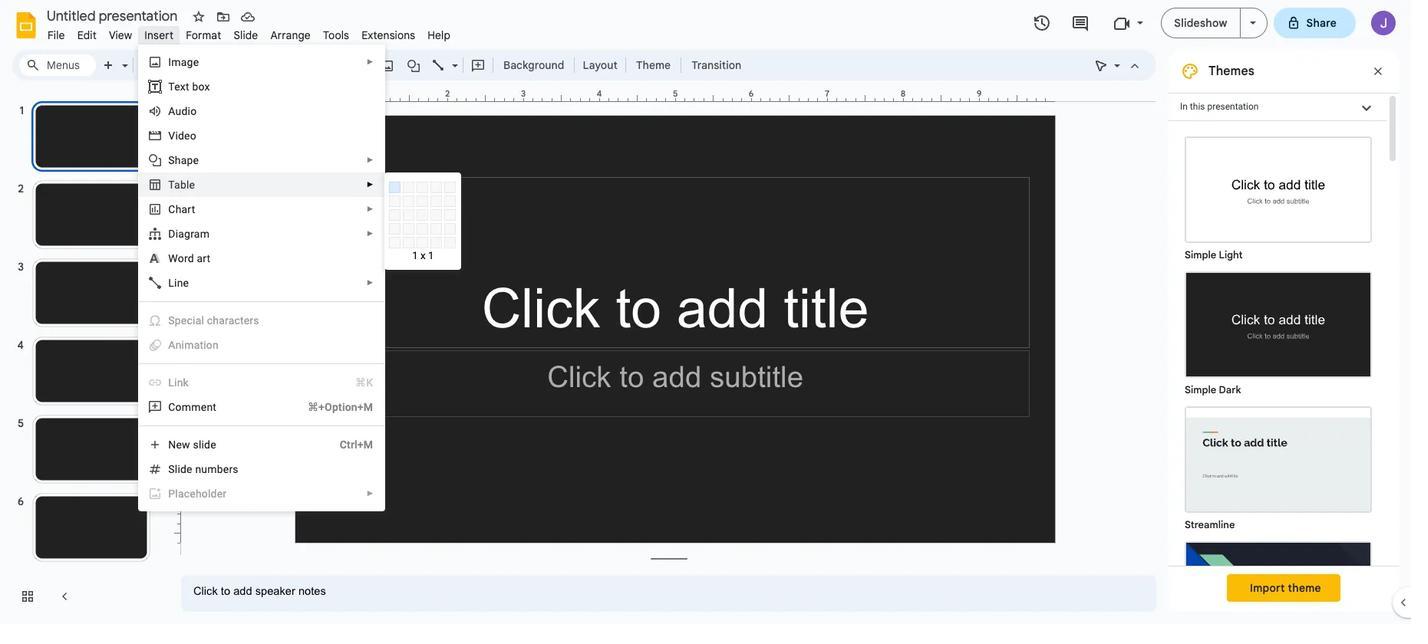 Task type: locate. For each thing, give the bounding box(es) containing it.
dark
[[1220, 384, 1242, 397]]

menu item containing lin
[[148, 375, 373, 391]]

0 vertical spatial art
[[182, 203, 195, 216]]

art right ord
[[197, 253, 211, 265]]

menu containing i
[[138, 45, 386, 512]]

import
[[1251, 582, 1286, 596]]

navigation
[[0, 87, 169, 625]]

extensions menu item
[[356, 26, 422, 45]]

w
[[168, 253, 178, 265]]

new slide n element
[[168, 439, 221, 451]]

slide numbers e element
[[168, 464, 243, 476]]

main toolbar
[[95, 54, 750, 77]]

ment
[[191, 402, 217, 414]]

placeholder p element
[[168, 488, 231, 501]]

new slide with layout image
[[118, 55, 128, 61]]

slide
[[234, 28, 258, 42]]

streamline
[[1185, 519, 1236, 532]]

share
[[1307, 16, 1337, 30]]

import theme button
[[1228, 575, 1341, 603]]

d iagram
[[168, 228, 210, 240]]

0 horizontal spatial art
[[182, 203, 195, 216]]

► for d iagram
[[367, 230, 374, 238]]

format
[[186, 28, 221, 42]]

in this presentation tab
[[1169, 93, 1387, 121]]

edit
[[77, 28, 97, 42]]

⌘k element
[[337, 375, 373, 391]]

live pointer settings image
[[1111, 55, 1121, 61]]

simple
[[1185, 249, 1217, 262], [1185, 384, 1217, 397]]

layout
[[583, 58, 618, 72]]

option group containing simple light
[[1169, 121, 1387, 625]]

► inside menu item
[[367, 490, 374, 498]]

tools
[[323, 28, 349, 42]]

hape
[[175, 154, 199, 167]]

shape image
[[405, 55, 423, 76]]

Simple Dark radio
[[1178, 264, 1380, 399]]

art right c
[[182, 203, 195, 216]]

link k element
[[168, 377, 193, 389]]

option group inside themes section
[[1169, 121, 1387, 625]]

simple left the dark in the right of the page
[[1185, 384, 1217, 397]]

0 vertical spatial a
[[168, 105, 175, 117]]

1 horizontal spatial art
[[197, 253, 211, 265]]

simple inside option
[[1185, 384, 1217, 397]]

audio u element
[[168, 105, 201, 117]]

lin k
[[168, 377, 189, 389]]

light
[[1220, 249, 1243, 262]]

in
[[1181, 101, 1188, 112]]

menu item down the characters
[[139, 333, 385, 358]]

text box t element
[[168, 81, 215, 93]]

view
[[109, 28, 132, 42]]

Rename text field
[[41, 6, 187, 25]]

1 vertical spatial a
[[168, 339, 176, 352]]

►
[[367, 58, 374, 66], [367, 156, 374, 164], [367, 180, 374, 189], [367, 205, 374, 213], [367, 230, 374, 238], [367, 279, 374, 287], [367, 490, 374, 498]]

video v element
[[168, 130, 201, 142]]

a
[[168, 105, 175, 117], [168, 339, 176, 352]]

4 ► from the top
[[367, 205, 374, 213]]

Streamline radio
[[1178, 399, 1380, 534]]

file menu item
[[41, 26, 71, 45]]

file
[[48, 28, 65, 42]]

menu item up nimation
[[139, 309, 385, 333]]

2 simple from the top
[[1185, 384, 1217, 397]]

focus image
[[1187, 544, 1371, 625]]

1 simple from the top
[[1185, 249, 1217, 262]]

in this presentation
[[1181, 101, 1259, 112]]

slideshow
[[1175, 16, 1228, 30]]

ew
[[176, 439, 190, 451]]

menu bar containing file
[[41, 20, 457, 45]]

0 vertical spatial simple
[[1185, 249, 1217, 262]]

1 vertical spatial art
[[197, 253, 211, 265]]

Menus field
[[19, 55, 96, 76]]

3 ► from the top
[[367, 180, 374, 189]]

2 a from the top
[[168, 339, 176, 352]]

table b element
[[168, 179, 200, 191]]

6 ► from the top
[[367, 279, 374, 287]]

1 a from the top
[[168, 105, 175, 117]]

le
[[187, 179, 195, 191]]

a down spe
[[168, 339, 176, 352]]

c
[[187, 315, 193, 327]]

e
[[187, 464, 193, 476]]

d
[[168, 228, 176, 240]]

animation a element
[[168, 339, 223, 352]]

2 ► from the top
[[367, 156, 374, 164]]

menu
[[138, 45, 386, 512]]

► for art
[[367, 205, 374, 213]]

menu item up ment
[[148, 375, 373, 391]]

option group
[[1169, 121, 1387, 625]]

themes
[[1209, 64, 1255, 79]]

ta b le
[[168, 179, 195, 191]]

5 ► from the top
[[367, 230, 374, 238]]

menu bar inside menu bar banner
[[41, 20, 457, 45]]

themes section
[[1169, 50, 1400, 625]]

line q element
[[168, 277, 194, 289]]

1 ► from the top
[[367, 58, 374, 66]]

x
[[421, 250, 426, 262]]

presentation
[[1208, 101, 1259, 112]]

‪1
[[412, 250, 418, 262]]

extensions
[[362, 28, 416, 42]]

⌘+option+m element
[[289, 400, 373, 415]]

1 vertical spatial simple
[[1185, 384, 1217, 397]]

t ext box
[[168, 81, 210, 93]]

background
[[504, 58, 565, 72]]

k
[[183, 377, 189, 389]]

7 ► from the top
[[367, 490, 374, 498]]

n
[[168, 439, 176, 451]]

Star checkbox
[[188, 6, 210, 28]]

a left dio
[[168, 105, 175, 117]]

a u dio
[[168, 105, 197, 117]]

ta
[[168, 179, 180, 191]]

transition
[[692, 58, 742, 72]]

theme
[[1289, 582, 1322, 596]]

p
[[168, 488, 175, 501]]

select line image
[[448, 55, 458, 61]]

simple inside radio
[[1185, 249, 1217, 262]]

help
[[428, 28, 451, 42]]

themes application
[[0, 0, 1412, 625]]

simple left the light
[[1185, 249, 1217, 262]]

menu item down numbers
[[148, 487, 374, 502]]

ctrl+m
[[340, 439, 373, 451]]

a inside menu item
[[168, 339, 176, 352]]

i mage
[[168, 56, 199, 68]]

art
[[182, 203, 195, 216], [197, 253, 211, 265]]

menu bar
[[41, 20, 457, 45]]

view menu item
[[103, 26, 138, 45]]

shape s element
[[168, 154, 204, 167]]

word art w element
[[168, 253, 215, 265]]

line
[[168, 277, 189, 289]]

menu item
[[139, 309, 385, 333], [139, 333, 385, 358], [148, 375, 373, 391], [148, 487, 374, 502]]

ial
[[193, 315, 204, 327]]



Task type: vqa. For each thing, say whether or not it's contained in the screenshot.
Background button
yes



Task type: describe. For each thing, give the bounding box(es) containing it.
insert image image
[[379, 55, 397, 76]]

co m ment
[[168, 402, 217, 414]]

s
[[168, 154, 175, 167]]

menu inside themes application
[[138, 45, 386, 512]]

comment m element
[[168, 402, 221, 414]]

mage
[[171, 56, 199, 68]]

► for i mage
[[367, 58, 374, 66]]

m
[[182, 402, 191, 414]]

background button
[[497, 54, 572, 77]]

chart h element
[[168, 203, 200, 216]]

this
[[1191, 101, 1206, 112]]

‪1 x 1‬
[[412, 250, 434, 262]]

theme
[[636, 58, 671, 72]]

insert menu item
[[138, 26, 180, 45]]

slide menu item
[[228, 26, 264, 45]]

v ideo
[[168, 130, 196, 142]]

arrange
[[271, 28, 311, 42]]

t
[[168, 81, 174, 93]]

laceholder
[[175, 488, 227, 501]]

mode and view toolbar
[[1089, 50, 1148, 81]]

⌘+option+m
[[308, 402, 373, 414]]

simple light
[[1185, 249, 1243, 262]]

Simple Light radio
[[1178, 129, 1380, 625]]

insert
[[145, 28, 174, 42]]

import theme
[[1251, 582, 1322, 596]]

menu item containing spe
[[139, 309, 385, 333]]

h
[[176, 203, 182, 216]]

c
[[168, 203, 176, 216]]

p laceholder
[[168, 488, 227, 501]]

share button
[[1274, 8, 1357, 38]]

► for s hape
[[367, 156, 374, 164]]

menu item containing a
[[139, 333, 385, 358]]

nimation
[[176, 339, 219, 352]]

format menu item
[[180, 26, 228, 45]]

⌘k
[[356, 377, 373, 389]]

edit menu item
[[71, 26, 103, 45]]

simple for simple dark
[[1185, 384, 1217, 397]]

s hape
[[168, 154, 199, 167]]

‪1 x 1‬ menu item
[[386, 178, 665, 458]]

image i element
[[168, 56, 204, 68]]

theme button
[[630, 54, 678, 77]]

ext
[[174, 81, 189, 93]]

menu item containing p
[[148, 487, 374, 502]]

dio
[[182, 105, 197, 117]]

1‬
[[428, 250, 434, 262]]

b
[[180, 179, 187, 191]]

a for u
[[168, 105, 175, 117]]

► for p laceholder
[[367, 490, 374, 498]]

ideo
[[175, 130, 196, 142]]

slideshow button
[[1162, 8, 1241, 38]]

characters
[[207, 315, 259, 327]]

i
[[168, 56, 171, 68]]

spe c ial characters
[[168, 315, 259, 327]]

Focus radio
[[1178, 534, 1380, 625]]

lin
[[168, 377, 183, 389]]

menu bar banner
[[0, 0, 1412, 625]]

n ew slide
[[168, 439, 216, 451]]

navigation inside themes application
[[0, 87, 169, 625]]

slid
[[168, 464, 187, 476]]

slid e numbers
[[168, 464, 239, 476]]

help menu item
[[422, 26, 457, 45]]

numbers
[[195, 464, 239, 476]]

special characters c element
[[168, 315, 264, 327]]

w ord art
[[168, 253, 211, 265]]

ord
[[178, 253, 194, 265]]

a nimation
[[168, 339, 219, 352]]

simple for simple light
[[1185, 249, 1217, 262]]

diagram d element
[[168, 228, 214, 240]]

iagram
[[176, 228, 210, 240]]

u
[[175, 105, 182, 117]]

c h art
[[168, 203, 195, 216]]

layout button
[[578, 54, 623, 77]]

slide
[[193, 439, 216, 451]]

transition button
[[685, 54, 749, 77]]

spe
[[168, 315, 187, 327]]

► for le
[[367, 180, 374, 189]]

box
[[192, 81, 210, 93]]

simple dark
[[1185, 384, 1242, 397]]

ctrl+m element
[[322, 438, 373, 453]]

co
[[168, 402, 182, 414]]

art for w ord art
[[197, 253, 211, 265]]

a for nimation
[[168, 339, 176, 352]]

tools menu item
[[317, 26, 356, 45]]

arrange menu item
[[264, 26, 317, 45]]

v
[[168, 130, 175, 142]]

presentation options image
[[1250, 21, 1256, 25]]

art for c h art
[[182, 203, 195, 216]]



